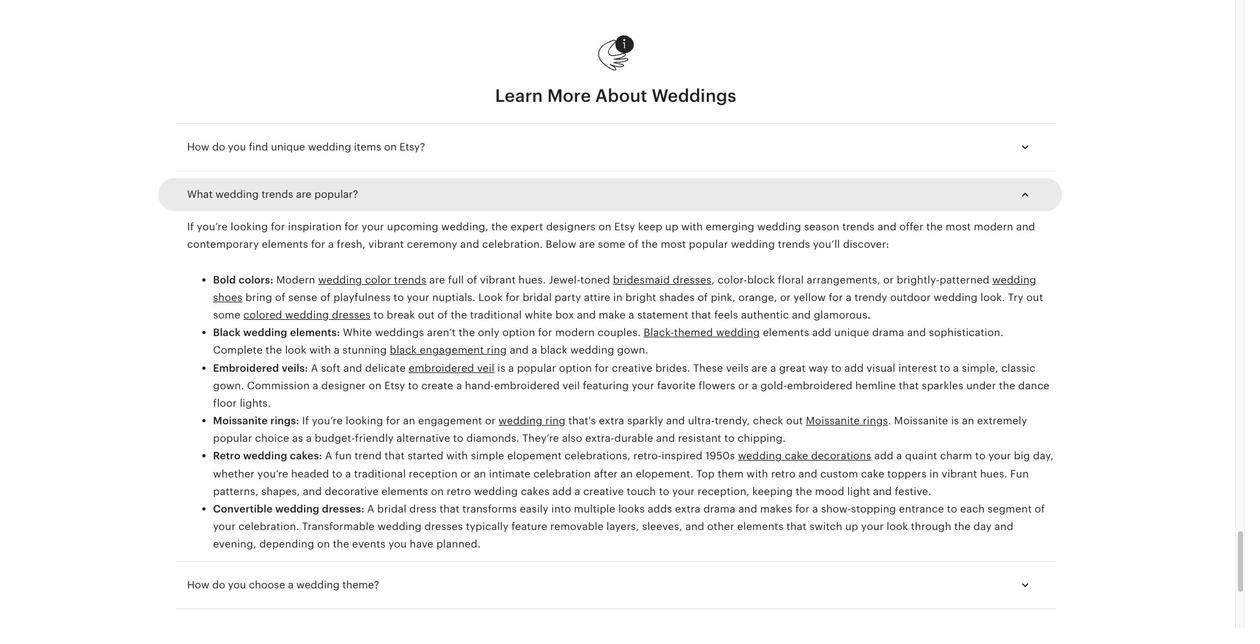 Task type: describe. For each thing, give the bounding box(es) containing it.
your inside if you're looking for inspiration for your upcoming wedding, the expert designers on etsy keep up with emerging wedding season trends and offer the most modern and contemporary elements for a fresh, vibrant ceremony and celebration. below are some of the most popular wedding trends you'll discover:
[[362, 221, 384, 233]]

items
[[354, 141, 381, 153]]

on inside add a quaint charm to your big day, whether you're headed to a traditional reception or an intimate celebration after an elopement. top them with retro and custom cake toppers in vibrant hues. fun patterns, shapes, and decorative elements on retro wedding cakes add a creative touch to your reception, keeping the mood light and festive.
[[431, 485, 444, 498]]

and inside . moissanite is an extremely popular choice as a budget-friendly alternative to diamonds. they're also extra-durable and resistant to chipping.
[[656, 432, 676, 445]]

mood
[[816, 485, 845, 498]]

inspired
[[662, 450, 703, 462]]

the right offer on the top of the page
[[927, 221, 943, 233]]

dance
[[1019, 379, 1050, 392]]

simple
[[471, 450, 505, 462]]

some inside bring of sense of playfulness to your nuptials. look for bridal party attire in bright shades of pink, orange, or yellow for a trendy outdoor wedding look. try out some
[[213, 309, 241, 321]]

jewel-
[[549, 274, 581, 286]]

wedding inside dropdown button
[[308, 141, 351, 153]]

theme?
[[343, 579, 379, 591]]

cakes
[[521, 485, 550, 498]]

1 vertical spatial most
[[661, 238, 686, 251]]

0 horizontal spatial embroidered
[[409, 362, 474, 374]]

0 horizontal spatial ring
[[487, 344, 507, 356]]

to left diamonds.
[[453, 432, 464, 445]]

1 vertical spatial engagement
[[418, 415, 483, 427]]

designers
[[546, 221, 596, 233]]

nuptials.
[[432, 291, 476, 304]]

colors:
[[239, 274, 274, 286]]

have
[[410, 538, 434, 551]]

veils:
[[282, 362, 308, 374]]

for down what wedding trends are popular?
[[271, 221, 285, 233]]

are inside "is a popular option for creative brides. these veils are a great way to add visual interest to a simple, classic gown. commission a designer on etsy to create a hand-embroidered veil featuring your favorite flowers or a gold-embroidered hemline that sparkles under the dance floor lights."
[[752, 362, 768, 374]]

for down white
[[538, 326, 553, 339]]

to down elopement.
[[659, 485, 670, 498]]

creative inside "is a popular option for creative brides. these veils are a great way to add visual interest to a simple, classic gown. commission a designer on etsy to create a hand-embroidered veil featuring your favorite flowers or a gold-embroidered hemline that sparkles under the dance floor lights."
[[612, 362, 653, 374]]

a up decorative
[[346, 468, 351, 480]]

statement
[[638, 309, 689, 321]]

wedding left season
[[758, 221, 802, 233]]

wedding down colored
[[243, 326, 288, 339]]

1 black from the left
[[390, 344, 417, 356]]

simple,
[[962, 362, 999, 374]]

a inside dropdown button
[[288, 579, 294, 591]]

a inside bring of sense of playfulness to your nuptials. look for bridal party attire in bright shades of pink, orange, or yellow for a trendy outdoor wedding look. try out some
[[846, 291, 852, 304]]

bridal inside a bridal dress that transforms easily into multiple looks adds extra drama and makes for a show-stopping entrance to each segment of your celebration. transformable wedding dresses typically feature removable layers, sleeves, and other elements that switch up your look through the day and evening, depending on the events you have planned.
[[378, 503, 407, 515]]

they're
[[523, 432, 559, 445]]

convertible
[[213, 503, 273, 515]]

events
[[352, 538, 386, 551]]

traditional inside add a quaint charm to your big day, whether you're headed to a traditional reception or an intimate celebration after an elopement. top them with retro and custom cake toppers in vibrant hues. fun patterns, shapes, and decorative elements on retro wedding cakes add a creative touch to your reception, keeping the mood light and festive.
[[354, 468, 406, 480]]

add inside "is a popular option for creative brides. these veils are a great way to add visual interest to a simple, classic gown. commission a designer on etsy to create a hand-embroidered veil featuring your favorite flowers or a gold-embroidered hemline that sparkles under the dance floor lights."
[[845, 362, 864, 374]]

wedding inside a bridal dress that transforms easily into multiple looks adds extra drama and makes for a show-stopping entrance to each segment of your celebration. transformable wedding dresses typically feature removable layers, sleeves, and other elements that switch up your look through the day and evening, depending on the events you have planned.
[[378, 521, 422, 533]]

option inside "is a popular option for creative brides. these veils are a great way to add visual interest to a simple, classic gown. commission a designer on etsy to create a hand-embroidered veil featuring your favorite flowers or a gold-embroidered hemline that sparkles under the dance floor lights."
[[559, 362, 592, 374]]

the down the transformable at the bottom left of page
[[333, 538, 350, 551]]

1950s
[[706, 450, 736, 462]]

celebration. inside if you're looking for inspiration for your upcoming wedding, the expert designers on etsy keep up with emerging wedding season trends and offer the most modern and contemporary elements for a fresh, vibrant ceremony and celebration. below are some of the most popular wedding trends you'll discover:
[[482, 238, 543, 251]]

0 vertical spatial cake
[[785, 450, 809, 462]]

embroidered
[[213, 362, 279, 374]]

you for how do you choose a wedding theme?
[[228, 579, 246, 591]]

durable
[[615, 432, 654, 445]]

inspiration
[[288, 221, 342, 233]]

wedding color trends link
[[318, 274, 427, 286]]

1 vertical spatial ring
[[546, 415, 566, 427]]

of left pink,
[[698, 291, 708, 304]]

choice
[[255, 432, 289, 445]]

shades
[[660, 291, 695, 304]]

to left break
[[374, 309, 384, 321]]

wedding down "shapes," at left
[[275, 503, 320, 515]]

you inside a bridal dress that transforms easily into multiple looks adds extra drama and makes for a show-stopping entrance to each segment of your celebration. transformable wedding dresses typically feature removable layers, sleeves, and other elements that switch up your look through the day and evening, depending on the events you have planned.
[[389, 538, 407, 551]]

elements add unique drama and sophistication. complete the look with a stunning
[[213, 326, 1004, 356]]

dresses inside a bridal dress that transforms easily into multiple looks adds extra drama and makes for a show-stopping entrance to each segment of your celebration. transformable wedding dresses typically feature removable layers, sleeves, and other elements that switch up your look through the day and evening, depending on the events you have planned.
[[425, 521, 463, 533]]

complete
[[213, 344, 263, 356]]

ceremony
[[407, 238, 458, 251]]

brides.
[[656, 362, 691, 374]]

black
[[213, 326, 241, 339]]

only
[[478, 326, 500, 339]]

wedding down sense on the left
[[285, 309, 329, 321]]

with up reception
[[447, 450, 468, 462]]

0 horizontal spatial dresses
[[332, 309, 371, 321]]

with inside if you're looking for inspiration for your upcoming wedding, the expert designers on etsy keep up with emerging wedding season trends and offer the most modern and contemporary elements for a fresh, vibrant ceremony and celebration. below are some of the most popular wedding trends you'll discover:
[[682, 221, 703, 233]]

a down white
[[532, 344, 538, 356]]

emerging
[[706, 221, 755, 233]]

way
[[809, 362, 829, 374]]

diamonds.
[[467, 432, 520, 445]]

0 horizontal spatial veil
[[477, 362, 495, 374]]

for inside a bridal dress that transforms easily into multiple looks adds extra drama and makes for a show-stopping entrance to each segment of your celebration. transformable wedding dresses typically feature removable layers, sleeves, and other elements that switch up your look through the day and evening, depending on the events you have planned.
[[796, 503, 810, 515]]

0 vertical spatial option
[[503, 326, 536, 339]]

look inside a bridal dress that transforms easily into multiple looks adds extra drama and makes for a show-stopping entrance to each segment of your celebration. transformable wedding dresses typically feature removable layers, sleeves, and other elements that switch up your look through the day and evening, depending on the events you have planned.
[[887, 521, 909, 533]]

add up toppers
[[875, 450, 894, 462]]

an down simple
[[474, 468, 486, 480]]

gown. inside "is a popular option for creative brides. these veils are a great way to add visual interest to a simple, classic gown. commission a designer on etsy to create a hand-embroidered veil featuring your favorite flowers or a gold-embroidered hemline that sparkles under the dance floor lights."
[[213, 379, 244, 392]]

2 black from the left
[[541, 344, 568, 356]]

soft
[[321, 362, 341, 374]]

color
[[365, 274, 391, 286]]

trends up discover:
[[843, 221, 875, 233]]

your up evening,
[[213, 521, 236, 533]]

for up friendly
[[386, 415, 400, 427]]

looking inside if you're looking for inspiration for your upcoming wedding, the expert designers on etsy keep up with emerging wedding season trends and offer the most modern and contemporary elements for a fresh, vibrant ceremony and celebration. below are some of the most popular wedding trends you'll discover:
[[231, 221, 268, 233]]

rings
[[863, 415, 889, 427]]

offer
[[900, 221, 924, 233]]

an up alternative
[[403, 415, 416, 427]]

feature
[[512, 521, 548, 533]]

look.
[[981, 291, 1006, 304]]

out inside bring of sense of playfulness to your nuptials. look for bridal party attire in bright shades of pink, orange, or yellow for a trendy outdoor wedding look. try out some
[[1027, 291, 1044, 304]]

a inside a bridal dress that transforms easily into multiple looks adds extra drama and makes for a show-stopping entrance to each segment of your celebration. transformable wedding dresses typically feature removable layers, sleeves, and other elements that switch up your look through the day and evening, depending on the events you have planned.
[[367, 503, 375, 515]]

or up diamonds.
[[485, 415, 496, 427]]

wedding inside bring of sense of playfulness to your nuptials. look for bridal party attire in bright shades of pink, orange, or yellow for a trendy outdoor wedding look. try out some
[[934, 291, 978, 304]]

the left day at the bottom right of page
[[955, 521, 971, 533]]

typically
[[466, 521, 509, 533]]

of up aren't
[[438, 309, 448, 321]]

etsy inside if you're looking for inspiration for your upcoming wedding, the expert designers on etsy keep up with emerging wedding season trends and offer the most modern and contemporary elements for a fresh, vibrant ceremony and celebration. below are some of the most popular wedding trends you'll discover:
[[615, 221, 636, 233]]

popular inside . moissanite is an extremely popular choice as a budget-friendly alternative to diamonds. they're also extra-durable and resistant to chipping.
[[213, 432, 252, 445]]

to right way on the right of page
[[832, 362, 842, 374]]

are left full at the top left
[[430, 274, 445, 286]]

wedding ring link
[[499, 415, 566, 427]]

celebrations,
[[565, 450, 631, 462]]

or inside "is a popular option for creative brides. these veils are a great way to add visual interest to a simple, classic gown. commission a designer on etsy to create a hand-embroidered veil featuring your favorite flowers or a gold-embroidered hemline that sparkles under the dance floor lights."
[[739, 379, 749, 392]]

outdoor
[[891, 291, 931, 304]]

how do you find unique wedding items on etsy?
[[187, 141, 425, 153]]

for right look at left top
[[506, 291, 520, 304]]

is inside . moissanite is an extremely popular choice as a budget-friendly alternative to diamonds. they're also extra-durable and resistant to chipping.
[[952, 415, 960, 427]]

that right trend
[[385, 450, 405, 462]]

popular?
[[315, 188, 358, 201]]

bring of sense of playfulness to your nuptials. look for bridal party attire in bright shades of pink, orange, or yellow for a trendy outdoor wedding look. try out some
[[213, 291, 1044, 321]]

a down celebration
[[575, 485, 581, 498]]

of right sense on the left
[[320, 291, 331, 304]]

or inside add a quaint charm to your big day, whether you're headed to a traditional reception or an intimate celebration after an elopement. top them with retro and custom cake toppers in vibrant hues. fun patterns, shapes, and decorative elements on retro wedding cakes add a creative touch to your reception, keeping the mood light and festive.
[[461, 468, 471, 480]]

trends left you'll
[[778, 238, 811, 251]]

into
[[552, 503, 571, 515]]

designer
[[322, 379, 366, 392]]

you're inside add a quaint charm to your big day, whether you're headed to a traditional reception or an intimate celebration after an elopement. top them with retro and custom cake toppers in vibrant hues. fun patterns, shapes, and decorative elements on retro wedding cakes add a creative touch to your reception, keeping the mood light and festive.
[[258, 468, 289, 480]]

what wedding trends are popular?
[[187, 188, 358, 201]]

that down makes
[[787, 521, 807, 533]]

add down celebration
[[553, 485, 572, 498]]

a up sparkles
[[954, 362, 960, 374]]

1 horizontal spatial out
[[787, 415, 804, 427]]

top
[[697, 468, 715, 480]]

2 horizontal spatial embroidered
[[788, 379, 853, 392]]

a inside . moissanite is an extremely popular choice as a budget-friendly alternative to diamonds. they're also extra-durable and resistant to chipping.
[[306, 432, 312, 445]]

moissanite rings link
[[806, 415, 889, 427]]

elopement
[[508, 450, 562, 462]]

1 moissanite from the left
[[213, 415, 268, 427]]

that inside "is a popular option for creative brides. these veils are a great way to add visual interest to a simple, classic gown. commission a designer on etsy to create a hand-embroidered veil featuring your favorite flowers or a gold-embroidered hemline that sparkles under the dance floor lights."
[[899, 379, 919, 392]]

with inside elements add unique drama and sophistication. complete the look with a stunning
[[309, 344, 331, 356]]

convertible wedding dresses:
[[213, 503, 365, 515]]

weddings
[[652, 86, 737, 106]]

to down the trendy,
[[725, 432, 735, 445]]

retro wedding cakes: a fun trend that started with simple elopement celebrations, retro-inspired 1950s wedding cake decorations
[[213, 450, 872, 462]]

sparkly
[[628, 415, 664, 427]]

them
[[718, 468, 744, 480]]

the down nuptials.
[[451, 309, 467, 321]]

bridesmaid
[[613, 274, 670, 286]]

gold-
[[761, 379, 788, 392]]

0 vertical spatial a
[[311, 362, 318, 374]]

1 vertical spatial out
[[418, 309, 435, 321]]

the left expert
[[492, 221, 508, 233]]

etsy inside "is a popular option for creative brides. these veils are a great way to add visual interest to a simple, classic gown. commission a designer on etsy to create a hand-embroidered veil featuring your favorite flowers or a gold-embroidered hemline that sparkles under the dance floor lights."
[[385, 379, 405, 392]]

your left the big
[[989, 450, 1012, 462]]

stunning
[[343, 344, 387, 356]]

wedding down emerging
[[731, 238, 775, 251]]

elements inside elements add unique drama and sophistication. complete the look with a stunning
[[763, 326, 810, 339]]

how do you choose a wedding theme? button
[[176, 569, 1045, 601]]

do for find
[[212, 141, 225, 153]]

on inside dropdown button
[[384, 141, 397, 153]]

to right charm
[[976, 450, 986, 462]]

wedding up they're
[[499, 415, 543, 427]]

wedding down feels
[[716, 326, 761, 339]]

a down black engagement ring and a black wedding gown.
[[509, 362, 514, 374]]

favorite
[[658, 379, 696, 392]]

alternative
[[397, 432, 451, 445]]

trends right color on the top left of the page
[[394, 274, 427, 286]]

0 vertical spatial retro
[[772, 468, 796, 480]]

moissanite rings: if you're looking for an engagement or wedding ring that's extra sparkly and ultra-trendy, check out moissanite rings
[[213, 415, 889, 427]]

for up fresh,
[[345, 221, 359, 233]]

moissanite inside . moissanite is an extremely popular choice as a budget-friendly alternative to diamonds. they're also extra-durable and resistant to chipping.
[[895, 415, 949, 427]]

after
[[594, 468, 618, 480]]

dresses:
[[322, 503, 365, 515]]

a inside a bridal dress that transforms easily into multiple looks adds extra drama and makes for a show-stopping entrance to each segment of your celebration. transformable wedding dresses typically feature removable layers, sleeves, and other elements that switch up your look through the day and evening, depending on the events you have planned.
[[813, 503, 819, 515]]

a left gold- at the bottom
[[752, 379, 758, 392]]

embroidered veil link
[[409, 362, 495, 374]]

your down stopping
[[862, 521, 884, 533]]

add inside elements add unique drama and sophistication. complete the look with a stunning
[[813, 326, 832, 339]]

1 vertical spatial you're
[[312, 415, 343, 427]]

a right make
[[629, 309, 635, 321]]

wedding down choice on the left of the page
[[243, 450, 287, 462]]

bring
[[246, 291, 272, 304]]

wedding inside the wedding shoes
[[993, 274, 1037, 286]]

easily
[[520, 503, 549, 515]]

wedding inside add a quaint charm to your big day, whether you're headed to a traditional reception or an intimate celebration after an elopement. top them with retro and custom cake toppers in vibrant hues. fun patterns, shapes, and decorative elements on retro wedding cakes add a creative touch to your reception, keeping the mood light and festive.
[[474, 485, 518, 498]]

your down elopement.
[[673, 485, 695, 498]]

that right "dress"
[[440, 503, 460, 515]]

wedding down chipping.
[[738, 450, 782, 462]]

to inside bring of sense of playfulness to your nuptials. look for bridal party attire in bright shades of pink, orange, or yellow for a trendy outdoor wedding look. try out some
[[394, 291, 404, 304]]

drama inside a bridal dress that transforms easily into multiple looks adds extra drama and makes for a show-stopping entrance to each segment of your celebration. transformable wedding dresses typically feature removable layers, sleeves, and other elements that switch up your look through the day and evening, depending on the events you have planned.
[[704, 503, 736, 515]]

on inside "is a popular option for creative brides. these veils are a great way to add visual interest to a simple, classic gown. commission a designer on etsy to create a hand-embroidered veil featuring your favorite flowers or a gold-embroidered hemline that sparkles under the dance floor lights."
[[369, 379, 382, 392]]

full
[[448, 274, 464, 286]]

decorative
[[325, 485, 379, 498]]

of inside a bridal dress that transforms easily into multiple looks adds extra drama and makes for a show-stopping entrance to each segment of your celebration. transformable wedding dresses typically feature removable layers, sleeves, and other elements that switch up your look through the day and evening, depending on the events you have planned.
[[1035, 503, 1046, 515]]

great
[[780, 362, 806, 374]]

of right full at the top left
[[467, 274, 477, 286]]

fun
[[335, 450, 352, 462]]

of inside if you're looking for inspiration for your upcoming wedding, the expert designers on etsy keep up with emerging wedding season trends and offer the most modern and contemporary elements for a fresh, vibrant ceremony and celebration. below are some of the most popular wedding trends you'll discover:
[[629, 238, 639, 251]]

tab panel containing how do you find unique wedding items on etsy?
[[176, 124, 1057, 609]]

1 horizontal spatial if
[[302, 415, 309, 427]]

is inside "is a popular option for creative brides. these veils are a great way to add visual interest to a simple, classic gown. commission a designer on etsy to create a hand-embroidered veil featuring your favorite flowers or a gold-embroidered hemline that sparkles under the dance floor lights."
[[498, 362, 506, 374]]

the left only
[[459, 326, 475, 339]]

with inside add a quaint charm to your big day, whether you're headed to a traditional reception or an intimate celebration after an elopement. top them with retro and custom cake toppers in vibrant hues. fun patterns, shapes, and decorative elements on retro wedding cakes add a creative touch to your reception, keeping the mood light and festive.
[[747, 468, 769, 480]]

ultra-
[[688, 415, 715, 427]]

sense
[[289, 291, 318, 304]]

flowers
[[699, 379, 736, 392]]

black wedding elements: white weddings aren't the only option for modern couples. black-themed wedding
[[213, 326, 761, 339]]

wedding up playfulness
[[318, 274, 362, 286]]

colored wedding dresses to break out of the traditional white box and make a statement that feels authentic and glamorous.
[[244, 309, 871, 321]]

a up gold- at the bottom
[[771, 362, 777, 374]]



Task type: vqa. For each thing, say whether or not it's contained in the screenshot.
Baby image
no



Task type: locate. For each thing, give the bounding box(es) containing it.
a down decorative
[[367, 503, 375, 515]]

wedding left theme?
[[297, 579, 340, 591]]

couples.
[[598, 326, 641, 339]]

1 vertical spatial gown.
[[213, 379, 244, 392]]

your inside "is a popular option for creative brides. these veils are a great way to add visual interest to a simple, classic gown. commission a designer on etsy to create a hand-embroidered veil featuring your favorite flowers or a gold-embroidered hemline that sparkles under the dance floor lights."
[[632, 379, 655, 392]]

1 vertical spatial etsy
[[385, 379, 405, 392]]

1 horizontal spatial looking
[[346, 415, 383, 427]]

2 vertical spatial vibrant
[[942, 468, 978, 480]]

a
[[311, 362, 318, 374], [325, 450, 332, 462], [367, 503, 375, 515]]

you're up contemporary
[[197, 221, 228, 233]]

on down the transformable at the bottom left of page
[[317, 538, 330, 551]]

0 horizontal spatial most
[[661, 238, 686, 251]]

cakes:
[[290, 450, 322, 462]]

or
[[884, 274, 894, 286], [781, 291, 791, 304], [739, 379, 749, 392], [485, 415, 496, 427], [461, 468, 471, 480]]

option up black engagement ring and a black wedding gown.
[[503, 326, 536, 339]]

are right veils
[[752, 362, 768, 374]]

or up trendy
[[884, 274, 894, 286]]

0 vertical spatial drama
[[873, 326, 905, 339]]

for up "glamorous."
[[829, 291, 843, 304]]

look down stopping
[[887, 521, 909, 533]]

if down the what
[[187, 221, 194, 233]]

if you're looking for inspiration for your upcoming wedding, the expert designers on etsy keep up with emerging wedding season trends and offer the most modern and contemporary elements for a fresh, vibrant ceremony and celebration. below are some of the most popular wedding trends you'll discover:
[[187, 221, 1036, 251]]

do inside dropdown button
[[212, 579, 225, 591]]

bright
[[626, 291, 657, 304]]

1 vertical spatial unique
[[835, 326, 870, 339]]

2 horizontal spatial out
[[1027, 291, 1044, 304]]

0 horizontal spatial popular
[[213, 432, 252, 445]]

creative inside add a quaint charm to your big day, whether you're headed to a traditional reception or an intimate celebration after an elopement. top them with retro and custom cake toppers in vibrant hues. fun patterns, shapes, and decorative elements on retro wedding cakes add a creative touch to your reception, keeping the mood light and festive.
[[584, 485, 624, 498]]

0 horizontal spatial hues.
[[519, 274, 546, 286]]

commission
[[247, 379, 310, 392]]

0 vertical spatial unique
[[271, 141, 305, 153]]

0 horizontal spatial celebration.
[[239, 521, 299, 533]]

etsy?
[[400, 141, 425, 153]]

1 vertical spatial hues.
[[981, 468, 1008, 480]]

and inside elements add unique drama and sophistication. complete the look with a stunning
[[908, 326, 927, 339]]

cake inside add a quaint charm to your big day, whether you're headed to a traditional reception or an intimate celebration after an elopement. top them with retro and custom cake toppers in vibrant hues. fun patterns, shapes, and decorative elements on retro wedding cakes add a creative touch to your reception, keeping the mood light and festive.
[[862, 468, 885, 480]]

1 vertical spatial vibrant
[[480, 274, 516, 286]]

unique inside elements add unique drama and sophistication. complete the look with a stunning
[[835, 326, 870, 339]]

how inside dropdown button
[[187, 141, 210, 153]]

2 vertical spatial dresses
[[425, 521, 463, 533]]

is
[[498, 362, 506, 374], [952, 415, 960, 427]]

2 horizontal spatial dresses
[[673, 274, 712, 286]]

below
[[546, 238, 577, 251]]

unique inside dropdown button
[[271, 141, 305, 153]]

do for choose
[[212, 579, 225, 591]]

1 vertical spatial up
[[846, 521, 859, 533]]

vibrant down upcoming
[[369, 238, 404, 251]]

0 horizontal spatial is
[[498, 362, 506, 374]]

wedding down patterned
[[934, 291, 978, 304]]

on inside if you're looking for inspiration for your upcoming wedding, the expert designers on etsy keep up with emerging wedding season trends and offer the most modern and contemporary elements for a fresh, vibrant ceremony and celebration. below are some of the most popular wedding trends you'll discover:
[[599, 221, 612, 233]]

decorations
[[812, 450, 872, 462]]

block
[[748, 274, 776, 286]]

each
[[961, 503, 985, 515]]

0 horizontal spatial cake
[[785, 450, 809, 462]]

drama
[[873, 326, 905, 339], [704, 503, 736, 515]]

wedding shoes
[[213, 274, 1037, 304]]

extra
[[599, 415, 625, 427], [675, 503, 701, 515]]

elements down authentic
[[763, 326, 810, 339]]

sparkles
[[922, 379, 964, 392]]

1 horizontal spatial in
[[930, 468, 939, 480]]

do down evening,
[[212, 579, 225, 591]]

,
[[712, 274, 715, 286]]

2 how from the top
[[187, 579, 210, 591]]

1 vertical spatial retro
[[447, 485, 471, 498]]

season
[[805, 221, 840, 233]]

1 horizontal spatial bridal
[[523, 291, 552, 304]]

some inside if you're looking for inspiration for your upcoming wedding, the expert designers on etsy keep up with emerging wedding season trends and offer the most modern and contemporary elements for a fresh, vibrant ceremony and celebration. below are some of the most popular wedding trends you'll discover:
[[598, 238, 626, 251]]

discover:
[[844, 238, 890, 251]]

looking up contemporary
[[231, 221, 268, 233]]

unique right find
[[271, 141, 305, 153]]

modern
[[276, 274, 316, 286]]

2 horizontal spatial moissanite
[[895, 415, 949, 427]]

veil
[[477, 362, 495, 374], [563, 379, 580, 392]]

black down colored wedding dresses to break out of the traditional white box and make a statement that feels authentic and glamorous.
[[541, 344, 568, 356]]

for
[[271, 221, 285, 233], [345, 221, 359, 233], [311, 238, 325, 251], [506, 291, 520, 304], [829, 291, 843, 304], [538, 326, 553, 339], [595, 362, 609, 374], [386, 415, 400, 427], [796, 503, 810, 515]]

pink,
[[711, 291, 736, 304]]

celebration. down expert
[[482, 238, 543, 251]]

popular down emerging
[[689, 238, 729, 251]]

you for how do you find unique wedding items on etsy?
[[228, 141, 246, 153]]

trends up inspiration
[[262, 188, 293, 201]]

the inside elements add unique drama and sophistication. complete the look with a stunning
[[266, 344, 282, 356]]

shoes
[[213, 291, 243, 304]]

0 vertical spatial modern
[[974, 221, 1014, 233]]

drama up the 'other' at the bottom right
[[704, 503, 736, 515]]

resistant
[[678, 432, 722, 445]]

ring down only
[[487, 344, 507, 356]]

started
[[408, 450, 444, 462]]

stopping
[[852, 503, 897, 515]]

trends inside dropdown button
[[262, 188, 293, 201]]

some up bold colors: modern wedding color trends are full of vibrant hues. jewel-toned bridesmaid dresses , color-block floral arrangements, or brightly-patterned
[[598, 238, 626, 251]]

black-themed wedding link
[[644, 326, 761, 339]]

0 horizontal spatial option
[[503, 326, 536, 339]]

learn more about weddings
[[495, 86, 737, 106]]

0 horizontal spatial extra
[[599, 415, 625, 427]]

you inside dropdown button
[[228, 141, 246, 153]]

transformable
[[302, 521, 375, 533]]

creative
[[612, 362, 653, 374], [584, 485, 624, 498]]

up down show-
[[846, 521, 859, 533]]

0 horizontal spatial up
[[666, 221, 679, 233]]

1 horizontal spatial modern
[[974, 221, 1014, 233]]

0 vertical spatial veil
[[477, 362, 495, 374]]

delicate
[[365, 362, 406, 374]]

to up break
[[394, 291, 404, 304]]

1 horizontal spatial popular
[[517, 362, 557, 374]]

0 horizontal spatial retro
[[447, 485, 471, 498]]

segment
[[988, 503, 1033, 515]]

1 do from the top
[[212, 141, 225, 153]]

popular inside "is a popular option for creative brides. these veils are a great way to add visual interest to a simple, classic gown. commission a designer on etsy to create a hand-embroidered veil featuring your favorite flowers or a gold-embroidered hemline that sparkles under the dance floor lights."
[[517, 362, 557, 374]]

0 horizontal spatial traditional
[[354, 468, 406, 480]]

if up as on the bottom
[[302, 415, 309, 427]]

elements inside add a quaint charm to your big day, whether you're headed to a traditional reception or an intimate celebration after an elopement. top them with retro and custom cake toppers in vibrant hues. fun patterns, shapes, and decorative elements on retro wedding cakes add a creative touch to your reception, keeping the mood light and festive.
[[382, 485, 428, 498]]

1 horizontal spatial embroidered
[[494, 379, 560, 392]]

or down simple
[[461, 468, 471, 480]]

gown. down 'couples.'
[[618, 344, 649, 356]]

how do you choose a wedding theme?
[[187, 579, 379, 591]]

tab list
[[176, 123, 1057, 124]]

some up black
[[213, 309, 241, 321]]

look up 'veils:'
[[285, 344, 307, 356]]

1 horizontal spatial option
[[559, 362, 592, 374]]

wedding up try
[[993, 274, 1037, 286]]

1 horizontal spatial gown.
[[618, 344, 649, 356]]

1 vertical spatial popular
[[517, 362, 557, 374]]

1 vertical spatial traditional
[[354, 468, 406, 480]]

the down keep
[[642, 238, 658, 251]]

most
[[946, 221, 972, 233], [661, 238, 686, 251]]

0 vertical spatial bridal
[[523, 291, 552, 304]]

how inside dropdown button
[[187, 579, 210, 591]]

attire
[[584, 291, 611, 304]]

adds
[[648, 503, 673, 515]]

1 vertical spatial dresses
[[332, 309, 371, 321]]

how do you find unique wedding items on etsy? button
[[176, 132, 1045, 163]]

traditional down look at left top
[[470, 309, 522, 321]]

1 horizontal spatial hues.
[[981, 468, 1008, 480]]

or down floral
[[781, 291, 791, 304]]

1 horizontal spatial black
[[541, 344, 568, 356]]

you
[[228, 141, 246, 153], [389, 538, 407, 551], [228, 579, 246, 591]]

0 vertical spatial in
[[614, 291, 623, 304]]

are
[[296, 188, 312, 201], [580, 238, 595, 251], [430, 274, 445, 286], [752, 362, 768, 374]]

hues. left jewel-
[[519, 274, 546, 286]]

wedding down 'couples.'
[[571, 344, 615, 356]]

1 horizontal spatial vibrant
[[480, 274, 516, 286]]

0 vertical spatial engagement
[[420, 344, 484, 356]]

0 vertical spatial extra
[[599, 415, 625, 427]]

celebration. up depending
[[239, 521, 299, 533]]

to down the fun
[[332, 468, 343, 480]]

1 vertical spatial is
[[952, 415, 960, 427]]

for down inspiration
[[311, 238, 325, 251]]

0 vertical spatial you're
[[197, 221, 228, 233]]

elements inside a bridal dress that transforms easily into multiple looks adds extra drama and makes for a show-stopping entrance to each segment of your celebration. transformable wedding dresses typically feature removable layers, sleeves, and other elements that switch up your look through the day and evening, depending on the events you have planned.
[[738, 521, 784, 533]]

sophistication.
[[930, 326, 1004, 339]]

hand-
[[465, 379, 494, 392]]

bridal left "dress"
[[378, 503, 407, 515]]

modern up patterned
[[974, 221, 1014, 233]]

1 vertical spatial modern
[[556, 326, 595, 339]]

that's
[[569, 415, 596, 427]]

your inside bring of sense of playfulness to your nuptials. look for bridal party attire in bright shades of pink, orange, or yellow for a trendy outdoor wedding look. try out some
[[407, 291, 430, 304]]

hues. inside add a quaint charm to your big day, whether you're headed to a traditional reception or an intimate celebration after an elopement. top them with retro and custom cake toppers in vibrant hues. fun patterns, shapes, and decorative elements on retro wedding cakes add a creative touch to your reception, keeping the mood light and festive.
[[981, 468, 1008, 480]]

drama inside elements add unique drama and sophistication. complete the look with a stunning
[[873, 326, 905, 339]]

elements inside if you're looking for inspiration for your upcoming wedding, the expert designers on etsy keep up with emerging wedding season trends and offer the most modern and contemporary elements for a fresh, vibrant ceremony and celebration. below are some of the most popular wedding trends you'll discover:
[[262, 238, 308, 251]]

dresses up planned.
[[425, 521, 463, 533]]

1 horizontal spatial you're
[[258, 468, 289, 480]]

keeping
[[753, 485, 793, 498]]

some
[[598, 238, 626, 251], [213, 309, 241, 321]]

0 horizontal spatial gown.
[[213, 379, 244, 392]]

that down the interest
[[899, 379, 919, 392]]

upcoming
[[387, 221, 439, 233]]

wedding shoes link
[[213, 274, 1037, 304]]

reception,
[[698, 485, 750, 498]]

tab panel
[[176, 124, 1057, 609]]

how for how do you choose a wedding theme?
[[187, 579, 210, 591]]

embroidered up create
[[409, 362, 474, 374]]

1 how from the top
[[187, 141, 210, 153]]

engagement up alternative
[[418, 415, 483, 427]]

up inside a bridal dress that transforms easily into multiple looks adds extra drama and makes for a show-stopping entrance to each segment of your celebration. transformable wedding dresses typically feature removable layers, sleeves, and other elements that switch up your look through the day and evening, depending on the events you have planned.
[[846, 521, 859, 533]]

that
[[692, 309, 712, 321], [899, 379, 919, 392], [385, 450, 405, 462], [440, 503, 460, 515], [787, 521, 807, 533]]

removable
[[551, 521, 604, 533]]

2 horizontal spatial vibrant
[[942, 468, 978, 480]]

of
[[629, 238, 639, 251], [467, 274, 477, 286], [275, 291, 286, 304], [320, 291, 331, 304], [698, 291, 708, 304], [438, 309, 448, 321], [1035, 503, 1046, 515]]

an right after
[[621, 468, 633, 480]]

0 horizontal spatial you're
[[197, 221, 228, 233]]

for inside "is a popular option for creative brides. these veils are a great way to add visual interest to a simple, classic gown. commission a designer on etsy to create a hand-embroidered veil featuring your favorite flowers or a gold-embroidered hemline that sparkles under the dance floor lights."
[[595, 362, 609, 374]]

on inside a bridal dress that transforms easily into multiple looks adds extra drama and makes for a show-stopping entrance to each segment of your celebration. transformable wedding dresses typically feature removable layers, sleeves, and other elements that switch up your look through the day and evening, depending on the events you have planned.
[[317, 538, 330, 551]]

interest
[[899, 362, 938, 374]]

a up toppers
[[897, 450, 903, 462]]

that up black-themed wedding link
[[692, 309, 712, 321]]

a inside elements add unique drama and sophistication. complete the look with a stunning
[[334, 344, 340, 356]]

arrangements,
[[807, 274, 881, 286]]

2 moissanite from the left
[[806, 415, 860, 427]]

to left create
[[408, 379, 419, 392]]

on down reception
[[431, 485, 444, 498]]

the inside "is a popular option for creative brides. these veils are a great way to add visual interest to a simple, classic gown. commission a designer on etsy to create a hand-embroidered veil featuring your favorite flowers or a gold-embroidered hemline that sparkles under the dance floor lights."
[[1000, 379, 1016, 392]]

bridal inside bring of sense of playfulness to your nuptials. look for bridal party attire in bright shades of pink, orange, or yellow for a trendy outdoor wedding look. try out some
[[523, 291, 552, 304]]

the inside add a quaint charm to your big day, whether you're headed to a traditional reception or an intimate celebration after an elopement. top them with retro and custom cake toppers in vibrant hues. fun patterns, shapes, and decorative elements on retro wedding cakes add a creative touch to your reception, keeping the mood light and festive.
[[796, 485, 813, 498]]

retro up keeping
[[772, 468, 796, 480]]

celebration. inside a bridal dress that transforms easily into multiple looks adds extra drama and makes for a show-stopping entrance to each segment of your celebration. transformable wedding dresses typically feature removable layers, sleeves, and other elements that switch up your look through the day and evening, depending on the events you have planned.
[[239, 521, 299, 533]]

popular down black engagement ring and a black wedding gown.
[[517, 362, 557, 374]]

sleeves,
[[642, 521, 683, 533]]

to inside a bridal dress that transforms easily into multiple looks adds extra drama and makes for a show-stopping entrance to each segment of your celebration. transformable wedding dresses typically feature removable layers, sleeves, and other elements that switch up your look through the day and evening, depending on the events you have planned.
[[948, 503, 958, 515]]

0 horizontal spatial out
[[418, 309, 435, 321]]

1 horizontal spatial cake
[[862, 468, 885, 480]]

1 vertical spatial do
[[212, 579, 225, 591]]

switch
[[810, 521, 843, 533]]

floor
[[213, 397, 237, 409]]

extra inside a bridal dress that transforms easily into multiple looks adds extra drama and makes for a show-stopping entrance to each segment of your celebration. transformable wedding dresses typically feature removable layers, sleeves, and other elements that switch up your look through the day and evening, depending on the events you have planned.
[[675, 503, 701, 515]]

0 vertical spatial most
[[946, 221, 972, 233]]

0 vertical spatial if
[[187, 221, 194, 233]]

light
[[848, 485, 871, 498]]

how for how do you find unique wedding items on etsy?
[[187, 141, 210, 153]]

as
[[292, 432, 303, 445]]

0 horizontal spatial look
[[285, 344, 307, 356]]

0 vertical spatial ring
[[487, 344, 507, 356]]

1 horizontal spatial unique
[[835, 326, 870, 339]]

1 horizontal spatial drama
[[873, 326, 905, 339]]

0 vertical spatial celebration.
[[482, 238, 543, 251]]

in inside bring of sense of playfulness to your nuptials. look for bridal party attire in bright shades of pink, orange, or yellow for a trendy outdoor wedding look. try out some
[[614, 291, 623, 304]]

2 vertical spatial you
[[228, 579, 246, 591]]

are inside if you're looking for inspiration for your upcoming wedding, the expert designers on etsy keep up with emerging wedding season trends and offer the most modern and contemporary elements for a fresh, vibrant ceremony and celebration. below are some of the most popular wedding trends you'll discover:
[[580, 238, 595, 251]]

1 vertical spatial bridal
[[378, 503, 407, 515]]

1 horizontal spatial some
[[598, 238, 626, 251]]

traditional
[[470, 309, 522, 321], [354, 468, 406, 480]]

1 vertical spatial in
[[930, 468, 939, 480]]

depending
[[259, 538, 314, 551]]

1 vertical spatial if
[[302, 415, 309, 427]]

0 vertical spatial gown.
[[618, 344, 649, 356]]

2 horizontal spatial popular
[[689, 238, 729, 251]]

0 horizontal spatial etsy
[[385, 379, 405, 392]]

planned.
[[437, 538, 481, 551]]

custom
[[821, 468, 859, 480]]

1 horizontal spatial extra
[[675, 503, 701, 515]]

0 vertical spatial vibrant
[[369, 238, 404, 251]]

1 horizontal spatial ring
[[546, 415, 566, 427]]

2 vertical spatial out
[[787, 415, 804, 427]]

of right bring
[[275, 291, 286, 304]]

gown.
[[618, 344, 649, 356], [213, 379, 244, 392]]

a left the fun
[[325, 450, 332, 462]]

vibrant inside if you're looking for inspiration for your upcoming wedding, the expert designers on etsy keep up with emerging wedding season trends and offer the most modern and contemporary elements for a fresh, vibrant ceremony and celebration. below are some of the most popular wedding trends you'll discover:
[[369, 238, 404, 251]]

0 vertical spatial how
[[187, 141, 210, 153]]

2 vertical spatial you're
[[258, 468, 289, 480]]

0 horizontal spatial drama
[[704, 503, 736, 515]]

veil inside "is a popular option for creative brides. these veils are a great way to add visual interest to a simple, classic gown. commission a designer on etsy to create a hand-embroidered veil featuring your favorite flowers or a gold-embroidered hemline that sparkles under the dance floor lights."
[[563, 379, 580, 392]]

wedding right the what
[[216, 188, 259, 201]]

1 vertical spatial a
[[325, 450, 332, 462]]

of down keep
[[629, 238, 639, 251]]

or inside bring of sense of playfulness to your nuptials. look for bridal party attire in bright shades of pink, orange, or yellow for a trendy outdoor wedding look. try out some
[[781, 291, 791, 304]]

more
[[548, 86, 591, 106]]

colored
[[244, 309, 282, 321]]

retro
[[772, 468, 796, 480], [447, 485, 471, 498]]

your
[[362, 221, 384, 233], [407, 291, 430, 304], [632, 379, 655, 392], [989, 450, 1012, 462], [673, 485, 695, 498], [213, 521, 236, 533], [862, 521, 884, 533]]

you inside dropdown button
[[228, 579, 246, 591]]

popular
[[689, 238, 729, 251], [517, 362, 557, 374], [213, 432, 252, 445]]

1 vertical spatial option
[[559, 362, 592, 374]]

classic
[[1002, 362, 1036, 374]]

1 horizontal spatial a
[[325, 450, 332, 462]]

1 vertical spatial celebration.
[[239, 521, 299, 533]]

0 vertical spatial traditional
[[470, 309, 522, 321]]

do left find
[[212, 141, 225, 153]]

hues. left the fun
[[981, 468, 1008, 480]]

a left fresh,
[[328, 238, 334, 251]]

black engagement ring and a black wedding gown.
[[390, 344, 649, 356]]

0 horizontal spatial modern
[[556, 326, 595, 339]]

moissanite down lights.
[[213, 415, 268, 427]]

a inside if you're looking for inspiration for your upcoming wedding, the expert designers on etsy keep up with emerging wedding season trends and offer the most modern and contemporary elements for a fresh, vibrant ceremony and celebration. below are some of the most popular wedding trends you'll discover:
[[328, 238, 334, 251]]

up inside if you're looking for inspiration for your upcoming wedding, the expert designers on etsy keep up with emerging wedding season trends and offer the most modern and contemporary elements for a fresh, vibrant ceremony and celebration. below are some of the most popular wedding trends you'll discover:
[[666, 221, 679, 233]]

quaint
[[906, 450, 938, 462]]

are inside dropdown button
[[296, 188, 312, 201]]

themed
[[675, 326, 714, 339]]

2 do from the top
[[212, 579, 225, 591]]

3 moissanite from the left
[[895, 415, 949, 427]]

expert
[[511, 221, 544, 233]]

a up soft
[[334, 344, 340, 356]]

vibrant inside add a quaint charm to your big day, whether you're headed to a traditional reception or an intimate celebration after an elopement. top them with retro and custom cake toppers in vibrant hues. fun patterns, shapes, and decorative elements on retro wedding cakes add a creative touch to your reception, keeping the mood light and festive.
[[942, 468, 978, 480]]

to up sparkles
[[940, 362, 951, 374]]

layers,
[[607, 521, 640, 533]]

you're inside if you're looking for inspiration for your upcoming wedding, the expert designers on etsy keep up with emerging wedding season trends and offer the most modern and contemporary elements for a fresh, vibrant ceremony and celebration. below are some of the most popular wedding trends you'll discover:
[[197, 221, 228, 233]]

modern inside if you're looking for inspiration for your upcoming wedding, the expert designers on etsy keep up with emerging wedding season trends and offer the most modern and contemporary elements for a fresh, vibrant ceremony and celebration. below are some of the most popular wedding trends you'll discover:
[[974, 221, 1014, 233]]

popular inside if you're looking for inspiration for your upcoming wedding, the expert designers on etsy keep up with emerging wedding season trends and offer the most modern and contemporary elements for a fresh, vibrant ceremony and celebration. below are some of the most popular wedding trends you'll discover:
[[689, 238, 729, 251]]

feels
[[715, 309, 739, 321]]

trends
[[262, 188, 293, 201], [843, 221, 875, 233], [778, 238, 811, 251], [394, 274, 427, 286]]

unique
[[271, 141, 305, 153], [835, 326, 870, 339]]

veils
[[727, 362, 749, 374]]

show-
[[822, 503, 852, 515]]

in inside add a quaint charm to your big day, whether you're headed to a traditional reception or an intimate celebration after an elopement. top them with retro and custom cake toppers in vibrant hues. fun patterns, shapes, and decorative elements on retro wedding cakes add a creative touch to your reception, keeping the mood light and festive.
[[930, 468, 939, 480]]

0 vertical spatial hues.
[[519, 274, 546, 286]]

engagement up embroidered veil link
[[420, 344, 484, 356]]

0 vertical spatial some
[[598, 238, 626, 251]]

1 horizontal spatial veil
[[563, 379, 580, 392]]

your left favorite
[[632, 379, 655, 392]]

elements
[[262, 238, 308, 251], [763, 326, 810, 339], [382, 485, 428, 498], [738, 521, 784, 533]]

0 vertical spatial looking
[[231, 221, 268, 233]]

1 vertical spatial cake
[[862, 468, 885, 480]]

an inside . moissanite is an extremely popular choice as a budget-friendly alternative to diamonds. they're also extra-durable and resistant to chipping.
[[963, 415, 975, 427]]

option up featuring
[[559, 362, 592, 374]]

look inside elements add unique drama and sophistication. complete the look with a stunning
[[285, 344, 307, 356]]

0 vertical spatial look
[[285, 344, 307, 356]]

1 vertical spatial veil
[[563, 379, 580, 392]]

you left find
[[228, 141, 246, 153]]

is up charm
[[952, 415, 960, 427]]

day,
[[1034, 450, 1054, 462]]

1 horizontal spatial most
[[946, 221, 972, 233]]

0 horizontal spatial looking
[[231, 221, 268, 233]]

charm
[[941, 450, 973, 462]]

embroidered up wedding ring link
[[494, 379, 560, 392]]

a down embroidered veil link
[[457, 379, 462, 392]]

moissanite up decorations
[[806, 415, 860, 427]]

do inside dropdown button
[[212, 141, 225, 153]]

what wedding trends are popular? button
[[176, 179, 1045, 210]]

cake down chipping.
[[785, 450, 809, 462]]

if inside if you're looking for inspiration for your upcoming wedding, the expert designers on etsy keep up with emerging wedding season trends and offer the most modern and contemporary elements for a fresh, vibrant ceremony and celebration. below are some of the most popular wedding trends you'll discover:
[[187, 221, 194, 233]]

colored wedding dresses link
[[244, 309, 371, 321]]

you left choose
[[228, 579, 246, 591]]

a left designer
[[313, 379, 319, 392]]

looking up friendly
[[346, 415, 383, 427]]



